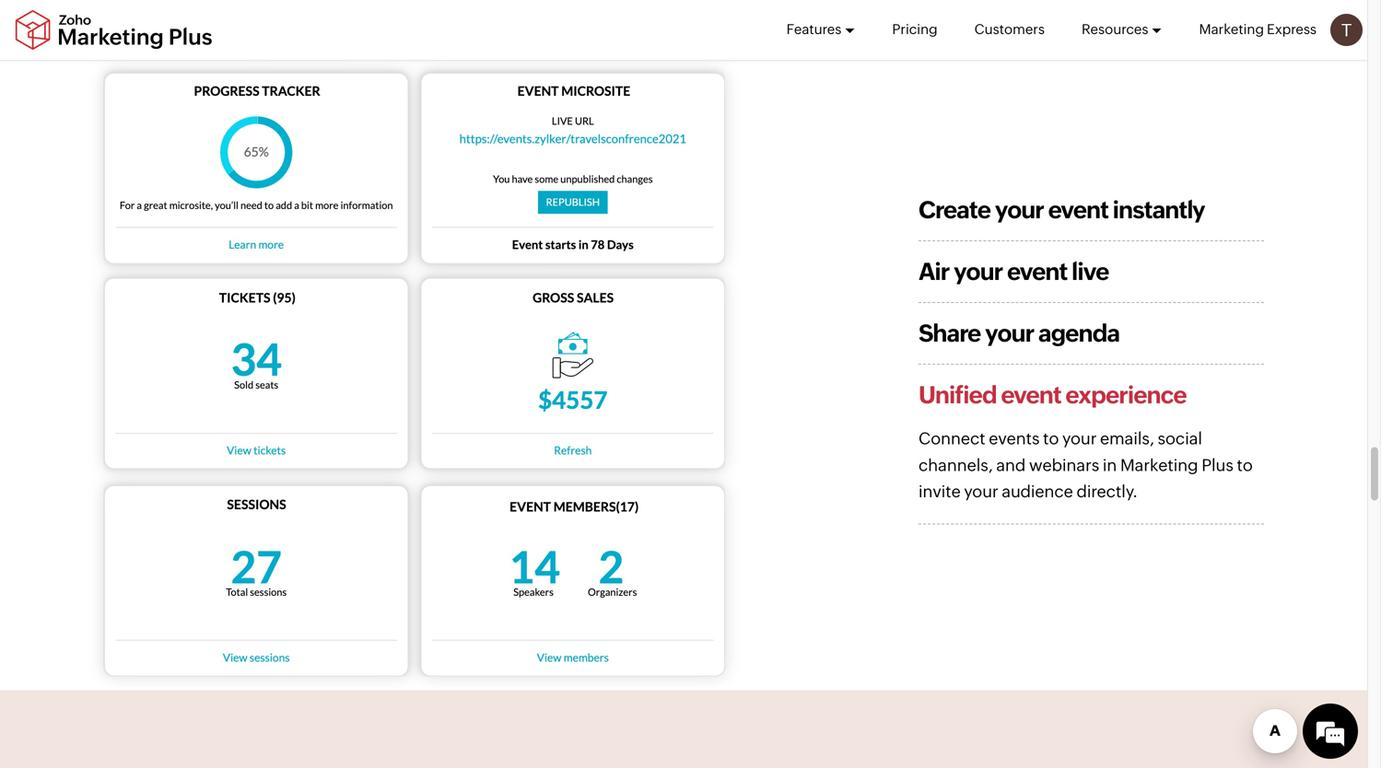 Task type: locate. For each thing, give the bounding box(es) containing it.
your right air
[[954, 258, 1003, 285]]

0 vertical spatial marketing
[[1199, 21, 1264, 37]]

event
[[1048, 196, 1108, 223], [1007, 258, 1067, 285], [1001, 381, 1061, 409]]

unified event experience
[[919, 381, 1186, 409]]

instantly
[[1113, 196, 1205, 223]]

create
[[919, 196, 990, 223]]

event for instantly
[[1048, 196, 1108, 223]]

0 vertical spatial event
[[1048, 196, 1108, 223]]

1 vertical spatial event
[[1007, 258, 1067, 285]]

create your event instantly
[[919, 196, 1205, 223]]

0 horizontal spatial to
[[1043, 429, 1059, 448]]

air
[[919, 258, 949, 285]]

directly.
[[1077, 482, 1138, 501]]

unified
[[919, 381, 997, 409]]

marketing
[[1199, 21, 1264, 37], [1120, 456, 1198, 475]]

share
[[919, 320, 981, 347]]

your for share
[[985, 320, 1034, 347]]

event for live
[[1007, 258, 1067, 285]]

0 horizontal spatial marketing
[[1120, 456, 1198, 475]]

express
[[1267, 21, 1317, 37]]

your
[[995, 196, 1044, 223], [954, 258, 1003, 285], [985, 320, 1034, 347], [1062, 429, 1097, 448], [964, 482, 998, 501]]

social
[[1158, 429, 1202, 448]]

event left live on the right top of page
[[1007, 258, 1067, 285]]

your for create
[[995, 196, 1044, 223]]

event up events
[[1001, 381, 1061, 409]]

marketing left 'express'
[[1199, 21, 1264, 37]]

marketing inside connect events to your emails, social channels, and webinars in marketing plus to invite your audience directly.
[[1120, 456, 1198, 475]]

1 vertical spatial marketing
[[1120, 456, 1198, 475]]

channels,
[[919, 456, 993, 475]]

your down the channels,
[[964, 482, 998, 501]]

in
[[1103, 456, 1117, 475]]

customers link
[[974, 0, 1045, 59]]

plus
[[1202, 456, 1234, 475]]

pricing link
[[892, 0, 938, 59]]

resources link
[[1082, 0, 1162, 59]]

event up live on the right top of page
[[1048, 196, 1108, 223]]

resources
[[1082, 21, 1148, 37]]

1 horizontal spatial marketing
[[1199, 21, 1264, 37]]

to up webinars
[[1043, 429, 1059, 448]]

your right share
[[985, 320, 1034, 347]]

live
[[1072, 258, 1109, 285]]

features link
[[786, 0, 855, 59]]

1 vertical spatial to
[[1237, 456, 1253, 475]]

marketing express
[[1199, 21, 1317, 37]]

to
[[1043, 429, 1059, 448], [1237, 456, 1253, 475]]

terry turtle image
[[1330, 14, 1363, 46]]

marketing down "social" at the right bottom
[[1120, 456, 1198, 475]]

2 vertical spatial event
[[1001, 381, 1061, 409]]

your up air your event live
[[995, 196, 1044, 223]]

to right "plus"
[[1237, 456, 1253, 475]]

pricing
[[892, 21, 938, 37]]



Task type: describe. For each thing, give the bounding box(es) containing it.
and
[[996, 456, 1026, 475]]

marketing express link
[[1199, 0, 1317, 59]]

event marketing image
[[103, 28, 725, 676]]

agenda
[[1038, 320, 1120, 347]]

connect events to your emails, social channels, and webinars in marketing plus to invite your audience directly.
[[919, 429, 1253, 501]]

share your agenda
[[919, 320, 1120, 347]]

zoho marketingplus logo image
[[14, 10, 214, 50]]

your up webinars
[[1062, 429, 1097, 448]]

connect
[[919, 429, 985, 448]]

0 vertical spatial to
[[1043, 429, 1059, 448]]

experience
[[1065, 381, 1186, 409]]

webinars
[[1029, 456, 1099, 475]]

air your event live
[[919, 258, 1109, 285]]

audience
[[1002, 482, 1073, 501]]

features
[[786, 21, 842, 37]]

customers
[[974, 21, 1045, 37]]

your for air
[[954, 258, 1003, 285]]

events
[[989, 429, 1040, 448]]

1 horizontal spatial to
[[1237, 456, 1253, 475]]

emails,
[[1100, 429, 1154, 448]]

invite
[[919, 482, 961, 501]]



Task type: vqa. For each thing, say whether or not it's contained in the screenshot.
The within Make the most of Zoho CRM with these useful tips.
no



